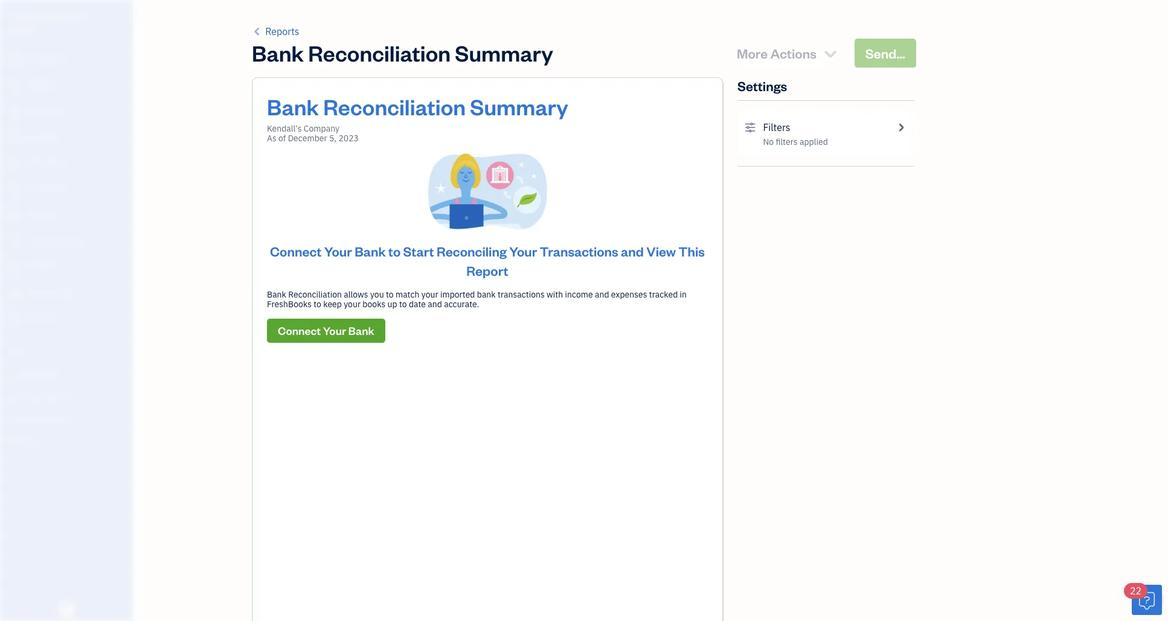 Task type: describe. For each thing, give the bounding box(es) containing it.
up
[[388, 299, 397, 310]]

income
[[565, 289, 593, 300]]

your up transactions
[[510, 243, 538, 260]]

bank
[[477, 289, 496, 300]]

connect your bank to start reconciling your transactions and view this report
[[270, 243, 705, 279]]

22
[[1131, 586, 1142, 598]]

settings inside main element
[[9, 437, 37, 447]]

filters
[[764, 121, 791, 134]]

this
[[679, 243, 705, 260]]

5,
[[329, 133, 337, 144]]

client image
[[8, 80, 22, 92]]

accurate.
[[444, 299, 479, 310]]

bank connections
[[9, 415, 71, 424]]

allows
[[344, 289, 368, 300]]

1 horizontal spatial your
[[422, 289, 439, 300]]

freshbooks image
[[57, 603, 76, 617]]

keep
[[324, 299, 342, 310]]

invoice image
[[8, 132, 22, 144]]

view
[[647, 243, 676, 260]]

company inside kendall's company owner
[[48, 11, 87, 22]]

apps
[[9, 348, 27, 357]]

payment image
[[8, 158, 22, 170]]

chevronleft image
[[252, 24, 263, 39]]

and inside connect your bank to start reconciling your transactions and view this report
[[621, 243, 644, 260]]

start
[[404, 243, 434, 260]]

reconciliation for bank reconciliation summary
[[308, 39, 451, 67]]

items and services
[[9, 392, 73, 402]]

bank reconciliation allows you to match your imported bank transactions with income and expenses tracked in freshbooks to keep your books up to date and accurate.
[[267, 289, 687, 310]]

to left keep
[[314, 299, 322, 310]]

0 horizontal spatial your
[[344, 299, 361, 310]]

your for connect your bank
[[323, 324, 346, 338]]

settings image
[[745, 120, 756, 135]]

items and services link
[[3, 387, 129, 408]]

reports
[[265, 25, 300, 37]]

kendall's inside bank reconciliation summary kendall's company as of december 5, 2023
[[267, 123, 302, 134]]

kendall's company owner
[[10, 11, 87, 34]]

with
[[547, 289, 563, 300]]

items
[[9, 392, 28, 402]]

tracked
[[650, 289, 678, 300]]

to right up
[[399, 299, 407, 310]]

bank inside connect your bank to start reconciling your transactions and view this report
[[355, 243, 386, 260]]

no filters applied
[[764, 137, 828, 147]]

reports button
[[252, 24, 300, 39]]

to right 'you'
[[386, 289, 394, 300]]

summary for bank reconciliation summary kendall's company as of december 5, 2023
[[470, 92, 569, 121]]

team members
[[9, 370, 62, 380]]

freshbooks
[[267, 299, 312, 310]]

bank for bank reconciliation summary
[[252, 39, 304, 67]]

date
[[409, 299, 426, 310]]



Task type: vqa. For each thing, say whether or not it's contained in the screenshot.
the to within Connect Your Bank to Start Reconciling Your Transactions and View This Report
yes



Task type: locate. For each thing, give the bounding box(es) containing it.
owner
[[10, 24, 34, 34]]

and
[[621, 243, 644, 260], [595, 289, 610, 300], [428, 299, 442, 310], [29, 392, 42, 402]]

timer image
[[8, 236, 22, 248]]

summary
[[455, 39, 554, 67], [470, 92, 569, 121]]

and inside main element
[[29, 392, 42, 402]]

no
[[764, 137, 774, 147]]

applied
[[800, 137, 828, 147]]

settings down bank connections at the left bottom of page
[[9, 437, 37, 447]]

1 vertical spatial summary
[[470, 92, 569, 121]]

settings
[[738, 77, 788, 94], [9, 437, 37, 447]]

kendall's left 5,
[[267, 123, 302, 134]]

bank for bank reconciliation summary kendall's company as of december 5, 2023
[[267, 92, 319, 121]]

company
[[48, 11, 87, 22], [304, 123, 340, 134]]

0 vertical spatial connect
[[270, 243, 322, 260]]

your up allows
[[324, 243, 352, 260]]

team
[[9, 370, 28, 380]]

expense image
[[8, 184, 22, 196]]

bank for bank reconciliation allows you to match your imported bank transactions with income and expenses tracked in freshbooks to keep your books up to date and accurate.
[[267, 289, 286, 300]]

connect
[[270, 243, 322, 260], [278, 324, 321, 338]]

in
[[680, 289, 687, 300]]

1 vertical spatial company
[[304, 123, 340, 134]]

apps link
[[3, 342, 129, 363]]

connect down freshbooks
[[278, 324, 321, 338]]

to left the start
[[389, 243, 401, 260]]

match
[[396, 289, 420, 300]]

bank inside button
[[349, 324, 375, 338]]

bank reconciliation summary
[[252, 39, 554, 67]]

reconciliation for bank reconciliation allows you to match your imported bank transactions with income and expenses tracked in freshbooks to keep your books up to date and accurate.
[[288, 289, 342, 300]]

reconciliation inside bank reconciliation summary kendall's company as of december 5, 2023
[[323, 92, 466, 121]]

report image
[[8, 314, 22, 326]]

connect for connect your bank to start reconciling your transactions and view this report
[[270, 243, 322, 260]]

2023
[[339, 133, 359, 144]]

you
[[370, 289, 384, 300]]

bank reconciliation summary kendall's company as of december 5, 2023
[[267, 92, 569, 144]]

chevronright image
[[896, 120, 907, 135]]

0 vertical spatial reconciliation
[[308, 39, 451, 67]]

your
[[324, 243, 352, 260], [510, 243, 538, 260], [323, 324, 346, 338]]

22 button
[[1125, 584, 1163, 616]]

to inside connect your bank to start reconciling your transactions and view this report
[[389, 243, 401, 260]]

bank connections link
[[3, 409, 129, 430]]

1 horizontal spatial settings
[[738, 77, 788, 94]]

and right 'date'
[[428, 299, 442, 310]]

kendall's up the owner
[[10, 11, 46, 22]]

bank up 'you'
[[355, 243, 386, 260]]

bank for bank connections
[[9, 415, 26, 424]]

kendall's inside kendall's company owner
[[10, 11, 46, 22]]

dashboard image
[[8, 54, 22, 66]]

bank inside main element
[[9, 415, 26, 424]]

members
[[30, 370, 62, 380]]

your down keep
[[323, 324, 346, 338]]

reconciliation for bank reconciliation summary kendall's company as of december 5, 2023
[[323, 92, 466, 121]]

0 horizontal spatial settings
[[9, 437, 37, 447]]

bank
[[252, 39, 304, 67], [267, 92, 319, 121], [355, 243, 386, 260], [267, 289, 286, 300], [349, 324, 375, 338], [9, 415, 26, 424]]

settings link
[[3, 432, 129, 453]]

connect inside button
[[278, 324, 321, 338]]

connect up freshbooks
[[270, 243, 322, 260]]

0 horizontal spatial kendall's
[[10, 11, 46, 22]]

of
[[279, 133, 286, 144]]

connect your bank
[[278, 324, 375, 338]]

kendall's
[[10, 11, 46, 22], [267, 123, 302, 134]]

and right income
[[595, 289, 610, 300]]

bank down books at left top
[[349, 324, 375, 338]]

bank up the of
[[267, 92, 319, 121]]

reconciling
[[437, 243, 507, 260]]

settings up the settings icon
[[738, 77, 788, 94]]

expenses
[[612, 289, 648, 300]]

imported
[[441, 289, 475, 300]]

estimate image
[[8, 106, 22, 118]]

0 vertical spatial kendall's
[[10, 11, 46, 22]]

transactions
[[498, 289, 545, 300]]

reconciliation
[[308, 39, 451, 67], [323, 92, 466, 121], [288, 289, 342, 300]]

and right items
[[29, 392, 42, 402]]

0 vertical spatial summary
[[455, 39, 554, 67]]

your
[[422, 289, 439, 300], [344, 299, 361, 310]]

project image
[[8, 210, 22, 222]]

summary inside bank reconciliation summary kendall's company as of december 5, 2023
[[470, 92, 569, 121]]

1 horizontal spatial company
[[304, 123, 340, 134]]

services
[[44, 392, 73, 402]]

bank down "reports"
[[252, 39, 304, 67]]

1 vertical spatial reconciliation
[[323, 92, 466, 121]]

1 vertical spatial kendall's
[[267, 123, 302, 134]]

1 horizontal spatial kendall's
[[267, 123, 302, 134]]

december
[[288, 133, 327, 144]]

money image
[[8, 262, 22, 274]]

filters
[[776, 137, 798, 147]]

reconciliation inside bank reconciliation allows you to match your imported bank transactions with income and expenses tracked in freshbooks to keep your books up to date and accurate.
[[288, 289, 342, 300]]

connect inside connect your bank to start reconciling your transactions and view this report
[[270, 243, 322, 260]]

chart image
[[8, 288, 22, 300]]

connections
[[28, 415, 71, 424]]

to
[[389, 243, 401, 260], [386, 289, 394, 300], [314, 299, 322, 310], [399, 299, 407, 310]]

your for connect your bank to start reconciling your transactions and view this report
[[324, 243, 352, 260]]

transactions
[[540, 243, 619, 260]]

bank left keep
[[267, 289, 286, 300]]

1 vertical spatial connect
[[278, 324, 321, 338]]

summary for bank reconciliation summary
[[455, 39, 554, 67]]

resource center badge image
[[1133, 586, 1163, 616]]

team members link
[[3, 364, 129, 386]]

connect your bank button
[[267, 319, 385, 343]]

0 vertical spatial company
[[48, 11, 87, 22]]

and left view
[[621, 243, 644, 260]]

report
[[467, 262, 509, 279]]

0 vertical spatial settings
[[738, 77, 788, 94]]

2 vertical spatial reconciliation
[[288, 289, 342, 300]]

bank down items
[[9, 415, 26, 424]]

bank inside bank reconciliation summary kendall's company as of december 5, 2023
[[267, 92, 319, 121]]

as
[[267, 133, 277, 144]]

connect for connect your bank
[[278, 324, 321, 338]]

your right keep
[[344, 299, 361, 310]]

bank inside bank reconciliation allows you to match your imported bank transactions with income and expenses tracked in freshbooks to keep your books up to date and accurate.
[[267, 289, 286, 300]]

0 horizontal spatial company
[[48, 11, 87, 22]]

company inside bank reconciliation summary kendall's company as of december 5, 2023
[[304, 123, 340, 134]]

main element
[[0, 0, 163, 622]]

books
[[363, 299, 386, 310]]

1 vertical spatial settings
[[9, 437, 37, 447]]

your inside button
[[323, 324, 346, 338]]

your right match
[[422, 289, 439, 300]]



